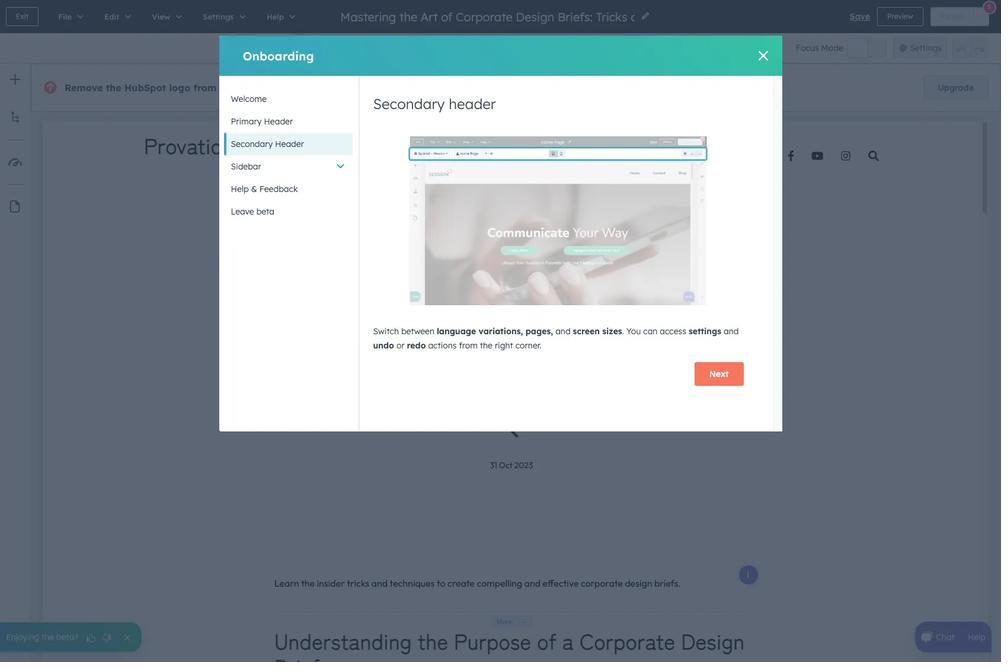 Task type: describe. For each thing, give the bounding box(es) containing it.
upgrade
[[939, 82, 975, 93]]

thumbsup image
[[86, 633, 96, 645]]

switch
[[373, 326, 399, 337]]

sidebar
[[231, 161, 261, 172]]

primary
[[231, 116, 262, 127]]

you
[[627, 326, 641, 337]]

close image
[[759, 51, 769, 61]]

secondary header
[[373, 95, 496, 113]]

your
[[220, 82, 242, 94]]

enjoying the beta?
[[6, 632, 79, 643]]

onboarding
[[243, 48, 314, 63]]

focus
[[797, 43, 820, 53]]

publish button
[[931, 7, 975, 26]]

publish
[[941, 12, 965, 21]]

beta
[[257, 206, 275, 217]]

next button
[[695, 362, 744, 386]]

header
[[449, 95, 496, 113]]

or
[[397, 341, 405, 351]]

the inside switch between language variations, pages, and screen sizes . you can access settings and undo or redo actions from the right corner.
[[480, 341, 493, 351]]

preview
[[888, 12, 914, 21]]

enjoying the beta? button
[[0, 623, 141, 653]]

enjoying
[[6, 632, 39, 643]]

the for beta?
[[42, 632, 54, 643]]

1 and from the left
[[556, 326, 571, 337]]

suite
[[418, 82, 438, 93]]

primary header
[[231, 116, 293, 127]]

blog.
[[245, 82, 269, 94]]

from inside switch between language variations, pages, and screen sizes . you can access settings and undo or redo actions from the right corner.
[[459, 341, 478, 351]]

chat
[[937, 632, 956, 643]]

secondary for secondary header
[[231, 139, 273, 149]]

welcome button
[[224, 88, 353, 110]]

help & feedback
[[231, 184, 298, 195]]

.
[[623, 326, 625, 337]]

hubspot
[[124, 82, 166, 94]]

secondary header button
[[224, 133, 353, 155]]

secondary header
[[231, 139, 304, 149]]

can
[[644, 326, 658, 337]]

unlock premium features with crm suite starter.
[[278, 82, 469, 93]]



Task type: locate. For each thing, give the bounding box(es) containing it.
1 horizontal spatial the
[[106, 82, 121, 94]]

undo
[[373, 341, 394, 351]]

header for primary header
[[264, 116, 293, 127]]

1 horizontal spatial from
[[459, 341, 478, 351]]

0 horizontal spatial secondary
[[231, 139, 273, 149]]

0 vertical spatial from
[[194, 82, 217, 94]]

thumbsdown image
[[101, 633, 112, 645]]

exit link
[[6, 7, 39, 26]]

help for help
[[969, 632, 987, 643]]

0 horizontal spatial help
[[231, 184, 249, 195]]

0 horizontal spatial the
[[42, 632, 54, 643]]

header inside button
[[275, 139, 304, 149]]

2 vertical spatial the
[[42, 632, 54, 643]]

preview button
[[878, 7, 924, 26]]

help
[[231, 184, 249, 195], [969, 632, 987, 643]]

settings
[[689, 326, 722, 337]]

with
[[379, 82, 396, 93]]

crm
[[398, 82, 416, 93]]

&
[[251, 184, 257, 195]]

secondary header dialog
[[219, 36, 783, 432]]

upgrade link
[[924, 76, 989, 100]]

header inside button
[[264, 116, 293, 127]]

1 vertical spatial the
[[480, 341, 493, 351]]

and right settings
[[724, 326, 739, 337]]

0 vertical spatial secondary
[[373, 95, 445, 113]]

leave
[[231, 206, 254, 217]]

the right remove
[[106, 82, 121, 94]]

redo
[[407, 341, 426, 351]]

secondary inside button
[[231, 139, 273, 149]]

0 horizontal spatial and
[[556, 326, 571, 337]]

the left "right"
[[480, 341, 493, 351]]

1 horizontal spatial help
[[969, 632, 987, 643]]

pages,
[[526, 326, 554, 337]]

exit
[[16, 12, 29, 21]]

variations,
[[479, 326, 523, 337]]

header
[[264, 116, 293, 127], [275, 139, 304, 149]]

help & feedback button
[[224, 178, 353, 201]]

leave beta button
[[224, 201, 353, 223]]

remove
[[65, 82, 103, 94]]

screen
[[573, 326, 600, 337]]

from
[[194, 82, 217, 94], [459, 341, 478, 351]]

primary header button
[[224, 110, 353, 133]]

from down language
[[459, 341, 478, 351]]

3
[[988, 3, 992, 11]]

1 vertical spatial secondary
[[231, 139, 273, 149]]

0 vertical spatial help
[[231, 184, 249, 195]]

help for help & feedback
[[231, 184, 249, 195]]

header up secondary header button
[[264, 116, 293, 127]]

the left beta? at the left bottom of the page
[[42, 632, 54, 643]]

beta?
[[56, 632, 79, 643]]

leave beta
[[231, 206, 275, 217]]

focus mode
[[797, 43, 844, 53]]

corner.
[[516, 341, 542, 351]]

language
[[437, 326, 476, 337]]

secondary down primary
[[231, 139, 273, 149]]

focus mode element
[[849, 39, 887, 58]]

logo
[[169, 82, 191, 94]]

1 vertical spatial header
[[275, 139, 304, 149]]

mode
[[822, 43, 844, 53]]

group
[[953, 38, 990, 58]]

1 horizontal spatial and
[[724, 326, 739, 337]]

secondary
[[373, 95, 445, 113], [231, 139, 273, 149]]

settings button
[[894, 38, 948, 58]]

0 horizontal spatial from
[[194, 82, 217, 94]]

settings
[[911, 43, 943, 53]]

sidebar button
[[224, 155, 353, 178]]

secondary for secondary header
[[373, 95, 445, 113]]

unlock
[[278, 82, 305, 93]]

publish group
[[931, 7, 990, 26]]

header down primary header button
[[275, 139, 304, 149]]

feedback
[[260, 184, 298, 195]]

2 and from the left
[[724, 326, 739, 337]]

help right "chat"
[[969, 632, 987, 643]]

next
[[710, 369, 729, 380]]

the
[[106, 82, 121, 94], [480, 341, 493, 351], [42, 632, 54, 643]]

starter.
[[441, 82, 469, 93]]

help left "&"
[[231, 184, 249, 195]]

secondary down crm
[[373, 95, 445, 113]]

and left screen
[[556, 326, 571, 337]]

0 vertical spatial the
[[106, 82, 121, 94]]

and
[[556, 326, 571, 337], [724, 326, 739, 337]]

between
[[402, 326, 435, 337]]

None field
[[339, 9, 637, 25]]

2 horizontal spatial the
[[480, 341, 493, 351]]

0 vertical spatial header
[[264, 116, 293, 127]]

from right logo
[[194, 82, 217, 94]]

header for secondary header
[[275, 139, 304, 149]]

help inside button
[[231, 184, 249, 195]]

switch between language variations, pages, and screen sizes . you can access settings and undo or redo actions from the right corner.
[[373, 326, 739, 351]]

save
[[851, 11, 871, 22]]

access
[[660, 326, 687, 337]]

right
[[495, 341, 514, 351]]

features
[[345, 82, 377, 93]]

1 vertical spatial help
[[969, 632, 987, 643]]

save button
[[851, 9, 871, 24]]

actions
[[429, 341, 457, 351]]

welcome
[[231, 94, 267, 104]]

1 horizontal spatial secondary
[[373, 95, 445, 113]]

remove the hubspot logo from your blog.
[[65, 82, 269, 94]]

the inside button
[[42, 632, 54, 643]]

1 vertical spatial from
[[459, 341, 478, 351]]

premium
[[307, 82, 342, 93]]

the for hubspot
[[106, 82, 121, 94]]

sizes
[[603, 326, 623, 337]]



Task type: vqa. For each thing, say whether or not it's contained in the screenshot.
Press to sort. icon to the middle
no



